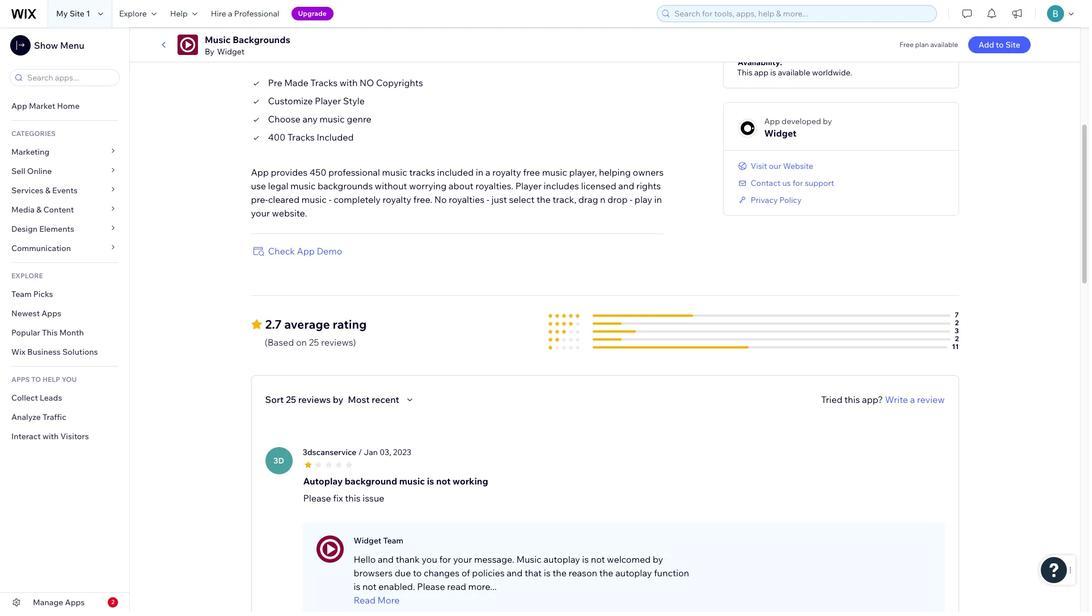 Task type: describe. For each thing, give the bounding box(es) containing it.
explore
[[11, 272, 43, 280]]

sell online
[[11, 166, 52, 176]]

with inside sidebar element
[[43, 432, 59, 442]]

2.7
[[265, 317, 282, 332]]

apps for manage apps
[[65, 598, 85, 608]]

average
[[284, 317, 330, 332]]

is inside availability: this app is available worldwide.
[[771, 67, 776, 78]]

0 vertical spatial this
[[845, 394, 860, 405]]

show menu
[[34, 40, 84, 51]]

add to site
[[979, 40, 1021, 50]]

working
[[453, 476, 488, 487]]

changes
[[424, 568, 460, 579]]

support
[[805, 178, 834, 188]]

visit our website
[[751, 161, 814, 171]]

no
[[360, 77, 374, 88]]

1 horizontal spatial available
[[931, 40, 958, 49]]

help button
[[163, 0, 204, 27]]

newest
[[11, 309, 40, 319]]

add
[[979, 40, 994, 50]]

check app demo link
[[251, 244, 342, 258]]

welcomed
[[607, 554, 651, 565]]

fix
[[333, 493, 343, 504]]

please inside hello and thank you for your message. music autoplay is not welcomed by browsers due to changes of policies and that is the reason the autoplay function is not enabled. please read more... read more
[[417, 581, 445, 593]]

3dscanservice
[[303, 447, 357, 458]]

enabled.
[[379, 581, 415, 593]]

issue
[[363, 493, 384, 504]]

1 vertical spatial and
[[378, 554, 394, 565]]

3dscanservice / jan 03, 2023
[[303, 447, 411, 458]]

licensed
[[581, 180, 616, 192]]

music down 450
[[302, 194, 327, 205]]

tracks
[[409, 167, 435, 178]]

of
[[462, 568, 470, 579]]

by inside the "app developed by widget"
[[823, 116, 832, 126]]

hello
[[354, 554, 376, 565]]

1 horizontal spatial widget
[[354, 536, 381, 546]]

visitors
[[60, 432, 89, 442]]

/
[[358, 447, 362, 458]]

backgrounds for by
[[233, 34, 290, 45]]

pre made tracks with no copyrights
[[268, 77, 423, 88]]

legal
[[268, 180, 288, 192]]

sell
[[11, 166, 25, 176]]

please inside autoplay background music is not working please fix this issue
[[303, 493, 331, 504]]

1 horizontal spatial the
[[553, 568, 567, 579]]

wix business solutions link
[[0, 343, 129, 362]]

0 vertical spatial for
[[793, 178, 803, 188]]

website
[[783, 161, 814, 171]]

1 horizontal spatial in
[[654, 194, 662, 205]]

menu
[[60, 40, 84, 51]]

read
[[447, 581, 466, 593]]

no
[[434, 194, 447, 205]]

03,
[[380, 447, 391, 458]]

music down provides
[[291, 180, 316, 192]]

pre-
[[251, 194, 268, 205]]

0 horizontal spatial site
[[70, 9, 84, 19]]

1 horizontal spatial autoplay
[[616, 568, 652, 579]]

2 horizontal spatial a
[[910, 394, 915, 405]]

2023
[[393, 447, 411, 458]]

backgrounds
[[318, 180, 373, 192]]

hire
[[211, 9, 226, 19]]

is right that
[[544, 568, 551, 579]]

collect leads
[[11, 393, 62, 403]]

explore
[[119, 9, 147, 19]]

us
[[782, 178, 791, 188]]

select
[[509, 194, 535, 205]]

cleared
[[268, 194, 300, 205]]

to inside hello and thank you for your message. music autoplay is not welcomed by browsers due to changes of policies and that is the reason the autoplay function is not enabled. please read more... read more
[[413, 568, 422, 579]]

music inside autoplay background music is not working please fix this issue
[[399, 476, 425, 487]]

media & content
[[11, 205, 74, 215]]

0 horizontal spatial by
[[333, 394, 343, 405]]

visit our website link
[[737, 161, 814, 171]]

included
[[317, 131, 354, 143]]

media
[[11, 205, 35, 215]]

collect leads link
[[0, 389, 129, 408]]

browsers
[[354, 568, 393, 579]]

provides
[[271, 167, 308, 178]]

communication
[[11, 243, 73, 254]]

0 vertical spatial player
[[315, 95, 341, 106]]

site inside button
[[1006, 40, 1021, 50]]

1 vertical spatial tracks
[[288, 131, 315, 143]]

wix business solutions
[[11, 347, 98, 357]]

player inside app provides 450 professional music tracks included in a royalty free music player, helping owners use legal music backgrounds without worrying about royalties. player includes licensed and rights pre-cleared music - completely royalty free. no royalties - just select the track, drag n drop - play in your website.
[[516, 180, 542, 192]]

track,
[[553, 194, 576, 205]]

just
[[492, 194, 507, 205]]

newest apps
[[11, 309, 61, 319]]

newest apps link
[[0, 304, 129, 323]]

visit
[[751, 161, 767, 171]]

show menu button
[[10, 35, 84, 56]]

3 - from the left
[[630, 194, 633, 205]]

& for events
[[45, 186, 50, 196]]

choose
[[268, 113, 301, 125]]

Search for tools, apps, help & more... field
[[671, 6, 933, 22]]

1 vertical spatial royalty
[[383, 194, 411, 205]]

for inside hello and thank you for your message. music autoplay is not welcomed by browsers due to changes of policies and that is the reason the autoplay function is not enabled. please read more... read more
[[439, 554, 451, 565]]

music backgrounds logo image
[[178, 35, 198, 55]]

0 vertical spatial tracks
[[311, 77, 338, 88]]

interact
[[11, 432, 41, 442]]

2 horizontal spatial not
[[591, 554, 605, 565]]

my site 1
[[56, 9, 90, 19]]

400
[[268, 131, 286, 143]]

market
[[29, 101, 55, 111]]

background
[[345, 476, 397, 487]]

owners
[[633, 167, 664, 178]]

widget for app
[[765, 127, 797, 139]]

professional
[[329, 167, 380, 178]]

and inside app provides 450 professional music tracks included in a royalty free music player, helping owners use legal music backgrounds without worrying about royalties. player includes licensed and rights pre-cleared music - completely royalty free. no royalties - just select the track, drag n drop - play in your website.
[[618, 180, 634, 192]]

app for app provides 450 professional music tracks included in a royalty free music player, helping owners use legal music backgrounds without worrying about royalties. player includes licensed and rights pre-cleared music - completely royalty free. no royalties - just select the track, drag n drop - play in your website.
[[251, 167, 269, 178]]

tried
[[821, 394, 843, 405]]

customize
[[268, 95, 313, 106]]

2 - from the left
[[487, 194, 490, 205]]

picks
[[33, 289, 53, 300]]

marketing link
[[0, 142, 129, 162]]

our
[[769, 161, 782, 171]]

royalties
[[449, 194, 485, 205]]

backgrounds for overview
[[288, 47, 363, 62]]

app?
[[862, 394, 883, 405]]

to inside button
[[996, 40, 1004, 50]]

includes
[[544, 180, 579, 192]]

2.7 average rating
[[265, 317, 367, 332]]

services
[[11, 186, 43, 196]]

interact with visitors
[[11, 432, 89, 442]]

available inside availability: this app is available worldwide.
[[778, 67, 811, 78]]

n
[[600, 194, 606, 205]]

1
[[86, 9, 90, 19]]

is up the read
[[354, 581, 360, 593]]

is up reason
[[582, 554, 589, 565]]

app left demo in the top of the page
[[297, 245, 315, 257]]

marketing
[[11, 147, 49, 157]]

Search apps... field
[[24, 70, 116, 86]]

manage
[[33, 598, 63, 608]]

upgrade
[[298, 9, 327, 18]]

1 horizontal spatial team
[[383, 536, 403, 546]]

design elements
[[11, 224, 74, 234]]



Task type: locate. For each thing, give the bounding box(es) containing it.
0 vertical spatial available
[[931, 40, 958, 49]]

app for app developed by widget
[[765, 116, 780, 126]]

genre
[[347, 113, 372, 125]]

widget up hello on the left bottom
[[354, 536, 381, 546]]

sort 25 reviews by
[[265, 394, 343, 405]]

0 horizontal spatial player
[[315, 95, 341, 106]]

drag
[[579, 194, 598, 205]]

availability:
[[738, 57, 783, 67]]

events
[[52, 186, 78, 196]]

style
[[343, 95, 365, 106]]

widget for music
[[217, 47, 245, 57]]

1 vertical spatial 25
[[286, 394, 296, 405]]

& right media
[[36, 205, 42, 215]]

is right app
[[771, 67, 776, 78]]

1 horizontal spatial this
[[845, 394, 860, 405]]

music inside hello and thank you for your message. music autoplay is not welcomed by browsers due to changes of policies and that is the reason the autoplay function is not enabled. please read more... read more
[[517, 554, 542, 565]]

1 horizontal spatial royalty
[[493, 167, 521, 178]]

1 vertical spatial a
[[486, 167, 490, 178]]

without
[[375, 180, 407, 192]]

1 horizontal spatial by
[[653, 554, 663, 565]]

0 horizontal spatial in
[[476, 167, 483, 178]]

0 vertical spatial royalty
[[493, 167, 521, 178]]

widget
[[217, 47, 245, 57], [765, 127, 797, 139], [354, 536, 381, 546]]

leads
[[40, 393, 62, 403]]

widget inside the "app developed by widget"
[[765, 127, 797, 139]]

this inside popular this month link
[[42, 328, 58, 338]]

business
[[27, 347, 61, 357]]

0 vertical spatial &
[[45, 186, 50, 196]]

1 vertical spatial autoplay
[[616, 568, 652, 579]]

privacy
[[751, 195, 778, 205]]

apps right manage
[[65, 598, 85, 608]]

home
[[57, 101, 80, 111]]

royalty down without
[[383, 194, 411, 205]]

2
[[955, 319, 959, 327], [955, 335, 959, 343], [111, 599, 115, 607]]

to right due at the bottom
[[413, 568, 422, 579]]

autoplay up reason
[[544, 554, 580, 565]]

check app demo
[[268, 245, 342, 257]]

-
[[329, 194, 332, 205], [487, 194, 490, 205], [630, 194, 633, 205]]

help
[[170, 9, 188, 19]]

backgrounds down professional
[[233, 34, 290, 45]]

1 horizontal spatial and
[[507, 568, 523, 579]]

your
[[251, 207, 270, 219], [453, 554, 472, 565]]

- down backgrounds
[[329, 194, 332, 205]]

the right reason
[[599, 568, 613, 579]]

and up browsers
[[378, 554, 394, 565]]

0 vertical spatial by
[[823, 116, 832, 126]]

0 horizontal spatial 25
[[286, 394, 296, 405]]

and left that
[[507, 568, 523, 579]]

with left "no"
[[340, 77, 358, 88]]

available right plan
[[931, 40, 958, 49]]

this inside availability: this app is available worldwide.
[[737, 67, 753, 78]]

team up thank
[[383, 536, 403, 546]]

1 vertical spatial site
[[1006, 40, 1021, 50]]

1 horizontal spatial for
[[793, 178, 803, 188]]

this up wix business solutions
[[42, 328, 58, 338]]

music up 'included'
[[320, 113, 345, 125]]

0 vertical spatial team
[[11, 289, 32, 300]]

site
[[70, 9, 84, 19], [1006, 40, 1021, 50]]

is inside autoplay background music is not working please fix this issue
[[427, 476, 434, 487]]

1 vertical spatial to
[[413, 568, 422, 579]]

2 vertical spatial not
[[363, 581, 377, 593]]

more
[[378, 595, 400, 606]]

this for popular
[[42, 328, 58, 338]]

widget down developed
[[765, 127, 797, 139]]

0 vertical spatial 25
[[309, 337, 319, 348]]

player
[[315, 95, 341, 106], [516, 180, 542, 192]]

music up by on the left top of the page
[[205, 34, 231, 45]]

& for content
[[36, 205, 42, 215]]

widget right by on the left top of the page
[[217, 47, 245, 57]]

music up includes
[[542, 167, 567, 178]]

site right add
[[1006, 40, 1021, 50]]

0 horizontal spatial the
[[537, 194, 551, 205]]

1 horizontal spatial -
[[487, 194, 490, 205]]

25 right on
[[309, 337, 319, 348]]

1 vertical spatial for
[[439, 554, 451, 565]]

app
[[11, 101, 27, 111], [765, 116, 780, 126], [251, 167, 269, 178], [297, 245, 315, 257]]

music up without
[[382, 167, 407, 178]]

to
[[31, 376, 41, 384]]

0 horizontal spatial autoplay
[[544, 554, 580, 565]]

in
[[476, 167, 483, 178], [654, 194, 662, 205]]

this left 'app?'
[[845, 394, 860, 405]]

app up use
[[251, 167, 269, 178]]

2 inside sidebar element
[[111, 599, 115, 607]]

with down traffic at bottom
[[43, 432, 59, 442]]

autoplay down the welcomed at the bottom of the page
[[616, 568, 652, 579]]

1 vertical spatial widget
[[765, 127, 797, 139]]

0 vertical spatial with
[[340, 77, 358, 88]]

0 horizontal spatial this
[[345, 493, 361, 504]]

0 vertical spatial backgrounds
[[233, 34, 290, 45]]

music for music backgrounds overview
[[251, 47, 285, 62]]

0 vertical spatial 2
[[955, 319, 959, 327]]

0 horizontal spatial apps
[[42, 309, 61, 319]]

1 vertical spatial apps
[[65, 598, 85, 608]]

2 vertical spatial 2
[[111, 599, 115, 607]]

worldwide.
[[812, 67, 853, 78]]

2 horizontal spatial the
[[599, 568, 613, 579]]

the left reason
[[553, 568, 567, 579]]

the left track,
[[537, 194, 551, 205]]

site left 1
[[70, 9, 84, 19]]

music up pre
[[251, 47, 285, 62]]

services & events link
[[0, 181, 129, 200]]

2 right manage apps
[[111, 599, 115, 607]]

25
[[309, 337, 319, 348], [286, 394, 296, 405]]

2 horizontal spatial widget
[[765, 127, 797, 139]]

0 horizontal spatial royalty
[[383, 194, 411, 205]]

this for availability:
[[737, 67, 753, 78]]

professional
[[234, 9, 279, 19]]

0 horizontal spatial &
[[36, 205, 42, 215]]

and up drop
[[618, 180, 634, 192]]

team picks
[[11, 289, 53, 300]]

your up of
[[453, 554, 472, 565]]

(based on 25 reviews)
[[265, 337, 356, 348]]

autoplay
[[303, 476, 343, 487]]

0 horizontal spatial widget
[[217, 47, 245, 57]]

0 horizontal spatial music
[[205, 34, 231, 45]]

is
[[771, 67, 776, 78], [427, 476, 434, 487], [582, 554, 589, 565], [544, 568, 551, 579], [354, 581, 360, 593]]

autoplay background music is not working please fix this issue
[[303, 476, 488, 504]]

1 horizontal spatial with
[[340, 77, 358, 88]]

app inside the "app developed by widget"
[[765, 116, 780, 126]]

1 horizontal spatial this
[[737, 67, 753, 78]]

write
[[885, 394, 908, 405]]

free
[[523, 167, 540, 178]]

upgrade button
[[291, 7, 333, 20]]

add to site button
[[969, 36, 1031, 53]]

app right developed by widget image on the right
[[765, 116, 780, 126]]

0 horizontal spatial a
[[228, 9, 232, 19]]

3
[[955, 327, 959, 335]]

app market home link
[[0, 96, 129, 116]]

(based
[[265, 337, 294, 348]]

a right hire
[[228, 9, 232, 19]]

is left 'working' on the left of page
[[427, 476, 434, 487]]

- left just
[[487, 194, 490, 205]]

2 horizontal spatial -
[[630, 194, 633, 205]]

function
[[654, 568, 689, 579]]

tracks down any
[[288, 131, 315, 143]]

0 horizontal spatial to
[[413, 568, 422, 579]]

by up function
[[653, 554, 663, 565]]

2 vertical spatial and
[[507, 568, 523, 579]]

&
[[45, 186, 50, 196], [36, 205, 42, 215]]

content
[[43, 205, 74, 215]]

app left market
[[11, 101, 27, 111]]

for up changes
[[439, 554, 451, 565]]

1 horizontal spatial to
[[996, 40, 1004, 50]]

0 horizontal spatial -
[[329, 194, 332, 205]]

1 horizontal spatial a
[[486, 167, 490, 178]]

0 horizontal spatial team
[[11, 289, 32, 300]]

0 vertical spatial a
[[228, 9, 232, 19]]

1 vertical spatial this
[[345, 493, 361, 504]]

design elements link
[[0, 220, 129, 239]]

royalty up royalties.
[[493, 167, 521, 178]]

1 horizontal spatial apps
[[65, 598, 85, 608]]

communication link
[[0, 239, 129, 258]]

widget team
[[354, 536, 403, 546]]

1 horizontal spatial &
[[45, 186, 50, 196]]

contact us for support
[[751, 178, 834, 188]]

2 down 7
[[955, 335, 959, 343]]

team
[[11, 289, 32, 300], [383, 536, 403, 546]]

music inside music backgrounds by widget
[[205, 34, 231, 45]]

1 vertical spatial 2
[[955, 335, 959, 343]]

1 vertical spatial in
[[654, 194, 662, 205]]

team down explore
[[11, 289, 32, 300]]

2 up 11
[[955, 319, 959, 327]]

app inside sidebar element
[[11, 101, 27, 111]]

backgrounds up pre made tracks with no copyrights
[[288, 47, 363, 62]]

rights
[[637, 180, 661, 192]]

a inside app provides 450 professional music tracks included in a royalty free music player, helping owners use legal music backgrounds without worrying about royalties. player includes licensed and rights pre-cleared music - completely royalty free. no royalties - just select the track, drag n drop - play in your website.
[[486, 167, 490, 178]]

available right app
[[778, 67, 811, 78]]

1 vertical spatial player
[[516, 180, 542, 192]]

0 horizontal spatial please
[[303, 493, 331, 504]]

apps for newest apps
[[42, 309, 61, 319]]

not left 'working' on the left of page
[[436, 476, 451, 487]]

not inside autoplay background music is not working please fix this issue
[[436, 476, 451, 487]]

widget inside music backgrounds by widget
[[217, 47, 245, 57]]

manage apps
[[33, 598, 85, 608]]

0 horizontal spatial not
[[363, 581, 377, 593]]

450
[[310, 167, 326, 178]]

1 vertical spatial with
[[43, 432, 59, 442]]

1 vertical spatial backgrounds
[[288, 47, 363, 62]]

music for music backgrounds by widget
[[205, 34, 231, 45]]

that
[[525, 568, 542, 579]]

to right add
[[996, 40, 1004, 50]]

this inside autoplay background music is not working please fix this issue
[[345, 493, 361, 504]]

0 horizontal spatial your
[[251, 207, 270, 219]]

1 horizontal spatial player
[[516, 180, 542, 192]]

your inside app provides 450 professional music tracks included in a royalty free music player, helping owners use legal music backgrounds without worrying about royalties. player includes licensed and rights pre-cleared music - completely royalty free. no royalties - just select the track, drag n drop - play in your website.
[[251, 207, 270, 219]]

services & events
[[11, 186, 78, 196]]

your down pre-
[[251, 207, 270, 219]]

w i image
[[316, 536, 344, 563]]

in up royalties.
[[476, 167, 483, 178]]

developed by widget image
[[737, 118, 758, 138]]

1 vertical spatial music
[[251, 47, 285, 62]]

wix
[[11, 347, 25, 357]]

to
[[996, 40, 1004, 50], [413, 568, 422, 579]]

2 vertical spatial music
[[517, 554, 542, 565]]

most recent
[[348, 394, 399, 405]]

popular
[[11, 328, 40, 338]]

please down changes
[[417, 581, 445, 593]]

tracks up "customize player style" on the top of page
[[311, 77, 338, 88]]

sidebar element
[[0, 27, 130, 613]]

popular this month
[[11, 328, 84, 338]]

by inside hello and thank you for your message. music autoplay is not welcomed by browsers due to changes of policies and that is the reason the autoplay function is not enabled. please read more... read more
[[653, 554, 663, 565]]

2 vertical spatial a
[[910, 394, 915, 405]]

app developed by widget
[[765, 116, 832, 139]]

sell online link
[[0, 162, 129, 181]]

backgrounds inside music backgrounds by widget
[[233, 34, 290, 45]]

policy
[[780, 195, 802, 205]]

month
[[59, 328, 84, 338]]

solutions
[[62, 347, 98, 357]]

0 vertical spatial in
[[476, 167, 483, 178]]

1 vertical spatial please
[[417, 581, 445, 593]]

in right play
[[654, 194, 662, 205]]

0 horizontal spatial for
[[439, 554, 451, 565]]

1 horizontal spatial your
[[453, 554, 472, 565]]

you
[[422, 554, 437, 565]]

reason
[[569, 568, 597, 579]]

1 vertical spatial team
[[383, 536, 403, 546]]

by right developed
[[823, 116, 832, 126]]

0 vertical spatial not
[[436, 476, 451, 487]]

1 - from the left
[[329, 194, 332, 205]]

player up choose any music genre
[[315, 95, 341, 106]]

free plan available
[[900, 40, 958, 49]]

- left play
[[630, 194, 633, 205]]

a right the write
[[910, 394, 915, 405]]

0 vertical spatial music
[[205, 34, 231, 45]]

0 vertical spatial apps
[[42, 309, 61, 319]]

0 horizontal spatial this
[[42, 328, 58, 338]]

available
[[931, 40, 958, 49], [778, 67, 811, 78]]

not down browsers
[[363, 581, 377, 593]]

& left events
[[45, 186, 50, 196]]

1 vertical spatial &
[[36, 205, 42, 215]]

1 vertical spatial available
[[778, 67, 811, 78]]

2 vertical spatial by
[[653, 554, 663, 565]]

team inside sidebar element
[[11, 289, 32, 300]]

privacy policy link
[[737, 195, 802, 205]]

0 vertical spatial please
[[303, 493, 331, 504]]

by left most
[[333, 394, 343, 405]]

please down autoplay
[[303, 493, 331, 504]]

0 vertical spatial autoplay
[[544, 554, 580, 565]]

the inside app provides 450 professional music tracks included in a royalty free music player, helping owners use legal music backgrounds without worrying about royalties. player includes licensed and rights pre-cleared music - completely royalty free. no royalties - just select the track, drag n drop - play in your website.
[[537, 194, 551, 205]]

app inside app provides 450 professional music tracks included in a royalty free music player, helping owners use legal music backgrounds without worrying about royalties. player includes licensed and rights pre-cleared music - completely royalty free. no royalties - just select the track, drag n drop - play in your website.
[[251, 167, 269, 178]]

reviews
[[298, 394, 331, 405]]

apps up popular this month
[[42, 309, 61, 319]]

this left app
[[737, 67, 753, 78]]

1 vertical spatial this
[[42, 328, 58, 338]]

use
[[251, 180, 266, 192]]

made
[[284, 77, 309, 88]]

not up reason
[[591, 554, 605, 565]]

music down 2023
[[399, 476, 425, 487]]

1 vertical spatial not
[[591, 554, 605, 565]]

a up royalties.
[[486, 167, 490, 178]]

your inside hello and thank you for your message. music autoplay is not welcomed by browsers due to changes of policies and that is the reason the autoplay function is not enabled. please read more... read more
[[453, 554, 472, 565]]

music up that
[[517, 554, 542, 565]]

2 vertical spatial widget
[[354, 536, 381, 546]]

0 horizontal spatial and
[[378, 554, 394, 565]]

this right fix
[[345, 493, 361, 504]]

free
[[900, 40, 914, 49]]

by
[[205, 47, 214, 57]]

player down free
[[516, 180, 542, 192]]

0 vertical spatial this
[[737, 67, 753, 78]]

2 horizontal spatial music
[[517, 554, 542, 565]]

1 horizontal spatial not
[[436, 476, 451, 487]]

pre
[[268, 77, 282, 88]]

app for app market home
[[11, 101, 27, 111]]

categories
[[11, 129, 56, 138]]

completely
[[334, 194, 381, 205]]

25 right sort
[[286, 394, 296, 405]]

drop
[[608, 194, 628, 205]]

0 vertical spatial and
[[618, 180, 634, 192]]

for right us
[[793, 178, 803, 188]]

1 horizontal spatial 25
[[309, 337, 319, 348]]

free.
[[414, 194, 432, 205]]



Task type: vqa. For each thing, say whether or not it's contained in the screenshot.
rightmost be
no



